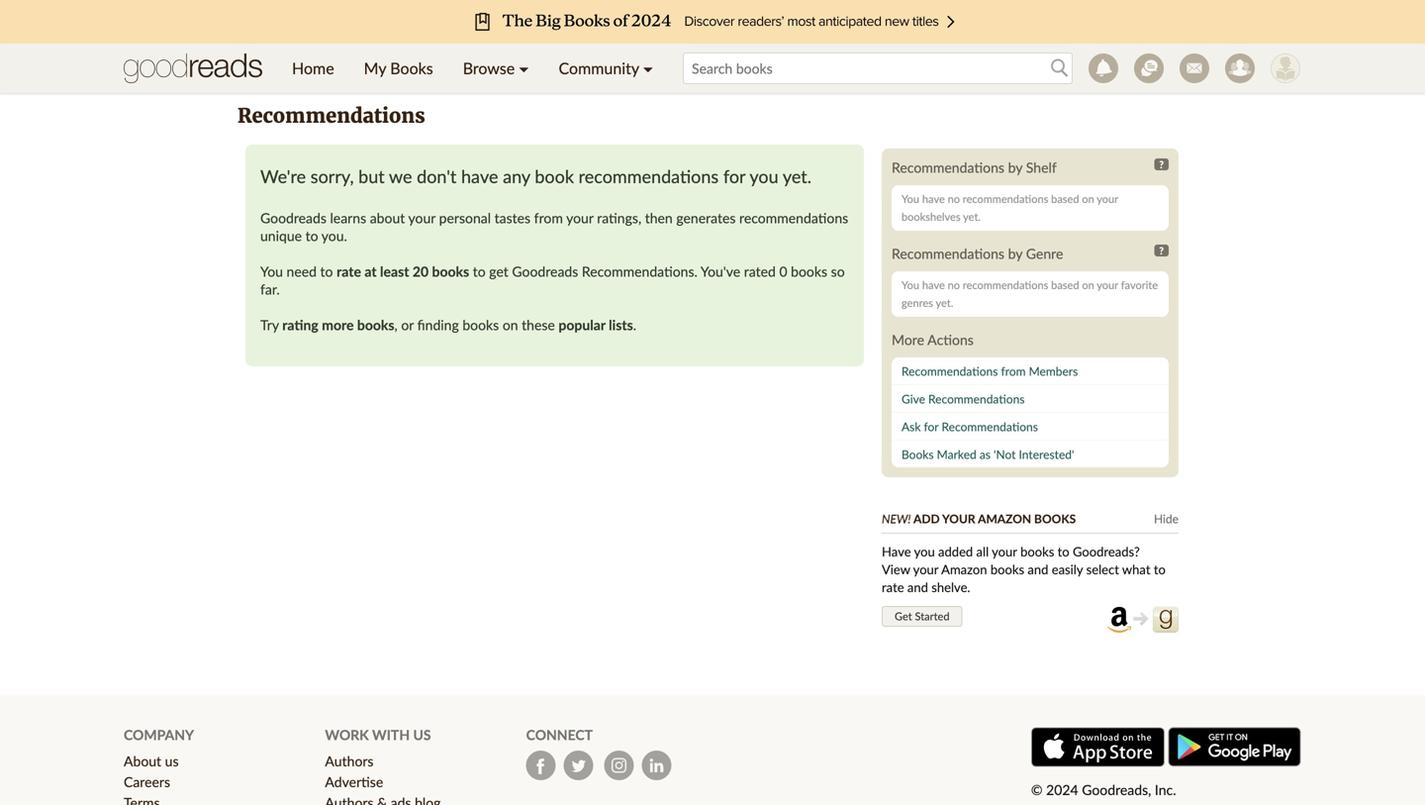 Task type: locate. For each thing, give the bounding box(es) containing it.
no down recommendations by genre
[[948, 278, 960, 292]]

for
[[724, 165, 746, 187], [924, 419, 939, 434]]

on for you have no recommendations based on your bookshelves yet.
[[1083, 192, 1095, 205]]

yet. up 0
[[783, 165, 812, 187]]

from up give recommendations link
[[1002, 364, 1026, 378]]

book
[[535, 165, 574, 187]]

2 ▾ from the left
[[643, 58, 654, 78]]

yet. inside the you have no recommendations based on your bookshelves yet.
[[964, 210, 981, 223]]

goodreads?
[[1073, 544, 1141, 559]]

no up bookshelves at the top of the page
[[948, 192, 960, 205]]

books
[[432, 263, 470, 280], [791, 263, 828, 280], [357, 316, 395, 333], [463, 316, 499, 333], [1021, 544, 1055, 559], [991, 561, 1025, 577]]

1 vertical spatial goodreads
[[512, 263, 579, 280]]

rate
[[337, 263, 361, 280], [882, 579, 905, 595]]

all
[[977, 544, 989, 559]]

0 vertical spatial goodreads
[[260, 209, 327, 226]]

have
[[461, 165, 499, 187], [923, 192, 945, 205], [923, 278, 945, 292]]

1 vertical spatial rate
[[882, 579, 905, 595]]

1 horizontal spatial yet.
[[936, 296, 954, 309]]

inc.
[[1155, 781, 1177, 798]]

1 horizontal spatial ▾
[[643, 58, 654, 78]]

get
[[489, 263, 509, 280]]

2 vertical spatial yet.
[[936, 296, 954, 309]]

on inside the you have no recommendations based on your bookshelves yet.
[[1083, 192, 1095, 205]]

no inside the you have no recommendations based on your favorite genres yet.
[[948, 278, 960, 292]]

1 vertical spatial books
[[902, 447, 934, 461]]

you up "far."
[[260, 263, 283, 280]]

my
[[364, 58, 386, 78]]

0
[[780, 263, 788, 280]]

as
[[980, 447, 991, 461]]

▾
[[519, 58, 529, 78], [643, 58, 654, 78]]

your inside the you have no recommendations based on your bookshelves yet.
[[1097, 192, 1119, 205]]

goodreads up the unique
[[260, 209, 327, 226]]

you up genres
[[902, 278, 920, 292]]

no for yet.
[[948, 192, 960, 205]]

1 vertical spatial you
[[915, 544, 935, 559]]

and down view in the right of the page
[[908, 579, 929, 595]]

actions
[[928, 331, 974, 348]]

download app for ios image
[[1032, 727, 1165, 767]]

to left get
[[473, 263, 486, 280]]

what
[[1123, 561, 1151, 577]]

goodreads on twitter image
[[564, 751, 594, 780]]

1 ▾ from the left
[[519, 58, 529, 78]]

by for shelf
[[1009, 159, 1023, 176]]

no for genres
[[948, 278, 960, 292]]

0 vertical spatial and
[[1028, 561, 1049, 577]]

have left any
[[461, 165, 499, 187]]

interested'
[[1019, 447, 1075, 461]]

you need to rate at least 20 books
[[260, 263, 470, 280]]

© 2024 goodreads, inc.
[[1032, 781, 1177, 798]]

0 vertical spatial ?
[[1160, 158, 1164, 170]]

based
[[1052, 192, 1080, 205], [1052, 278, 1080, 292]]

try
[[260, 316, 279, 333]]

so
[[831, 263, 845, 280]]

you up rated
[[750, 165, 779, 187]]

▾ right community
[[643, 58, 654, 78]]

these
[[522, 316, 555, 333]]

import your amazon purchases image
[[1108, 606, 1179, 633]]

goodreads on instagram image
[[605, 751, 634, 780]]

from right tastes at left
[[534, 209, 563, 226]]

books down ask
[[902, 447, 934, 461]]

0 vertical spatial you
[[750, 165, 779, 187]]

us inside the about us careers
[[165, 753, 179, 769]]

1 horizontal spatial goodreads
[[512, 263, 579, 280]]

yet.
[[783, 165, 812, 187], [964, 210, 981, 223], [936, 296, 954, 309]]

you for you have no recommendations based on your bookshelves yet.
[[902, 192, 920, 205]]

2 horizontal spatial books
[[1035, 511, 1077, 526]]

0 horizontal spatial us
[[165, 753, 179, 769]]

?
[[1160, 158, 1164, 170], [1160, 245, 1164, 256]]

recommendations up books marked as 'not interested'
[[942, 419, 1039, 434]]

have you added all your books to goodreads? view your amazon books and easily select what to rate and shelve.
[[882, 544, 1166, 595]]

0 horizontal spatial rate
[[337, 263, 361, 280]]

1 horizontal spatial for
[[924, 419, 939, 434]]

you right the have
[[915, 544, 935, 559]]

1 vertical spatial based
[[1052, 278, 1080, 292]]

2024
[[1047, 781, 1079, 798]]

recommendations down recommendations by shelf
[[963, 192, 1049, 205]]

0 vertical spatial us
[[413, 726, 431, 743]]

for up generates
[[724, 165, 746, 187]]

2 by from the top
[[1009, 245, 1023, 262]]

yet. up recommendations by genre
[[964, 210, 981, 223]]

get started
[[895, 609, 950, 623]]

shelve.
[[932, 579, 971, 595]]

but
[[359, 165, 385, 187]]

books inside to get goodreads recommendations. you've rated           0 books so far.
[[791, 263, 828, 280]]

0 vertical spatial ? link
[[1155, 158, 1169, 170]]

based down genre
[[1052, 278, 1080, 292]]

1 horizontal spatial and
[[1028, 561, 1049, 577]]

favorite
[[1122, 278, 1159, 292]]

2 ? link from the top
[[1155, 245, 1169, 256]]

books inside menu
[[390, 58, 433, 78]]

by for genre
[[1009, 245, 1023, 262]]

1 vertical spatial ?
[[1160, 245, 1164, 256]]

us right about
[[165, 753, 179, 769]]

my books link
[[349, 44, 448, 93]]

you
[[902, 192, 920, 205], [260, 263, 283, 280], [902, 278, 920, 292]]

on inside the you have no recommendations based on your favorite genres yet.
[[1083, 278, 1095, 292]]

1 horizontal spatial you
[[915, 544, 935, 559]]

recommendations down recommendations by genre
[[963, 278, 1049, 292]]

recommendations down home "link"
[[238, 103, 425, 128]]

don't
[[417, 165, 457, 187]]

and left easily
[[1028, 561, 1049, 577]]

©
[[1032, 781, 1043, 798]]

rate at least 20 books link
[[337, 263, 470, 280]]

? for shelf
[[1160, 158, 1164, 170]]

have up bookshelves at the top of the page
[[923, 192, 945, 205]]

community ▾
[[559, 58, 654, 78]]

marked
[[937, 447, 977, 461]]

2 vertical spatial books
[[1035, 511, 1077, 526]]

? link up favorite
[[1155, 245, 1169, 256]]

you inside the you have no recommendations based on your favorite genres yet.
[[902, 278, 920, 292]]

books inside 'link'
[[902, 447, 934, 461]]

0 horizontal spatial for
[[724, 165, 746, 187]]

amazon up all
[[978, 511, 1032, 526]]

1 ? from the top
[[1160, 158, 1164, 170]]

books right finding
[[463, 316, 499, 333]]

0 horizontal spatial yet.
[[783, 165, 812, 187]]

? for genre
[[1160, 245, 1164, 256]]

books
[[390, 58, 433, 78], [902, 447, 934, 461], [1035, 511, 1077, 526]]

we
[[389, 165, 412, 187]]

have up genres
[[923, 278, 945, 292]]

recommendations for recommendations by genre
[[892, 245, 1005, 262]]

more
[[892, 331, 925, 348]]

2 horizontal spatial yet.
[[964, 210, 981, 223]]

have inside the you have no recommendations based on your bookshelves yet.
[[923, 192, 945, 205]]

us right with
[[413, 726, 431, 743]]

0 vertical spatial based
[[1052, 192, 1080, 205]]

2 vertical spatial have
[[923, 278, 945, 292]]

to
[[306, 227, 318, 244], [320, 263, 333, 280], [473, 263, 486, 280], [1058, 544, 1070, 559], [1154, 561, 1166, 577]]

1 horizontal spatial books
[[902, 447, 934, 461]]

.
[[633, 316, 637, 333]]

to left you.
[[306, 227, 318, 244]]

you up bookshelves at the top of the page
[[902, 192, 920, 205]]

hide link
[[1155, 511, 1179, 526]]

,
[[395, 316, 398, 333]]

0 vertical spatial amazon
[[978, 511, 1032, 526]]

rate left the at
[[337, 263, 361, 280]]

try rating more books ,           or finding books on these popular lists .
[[260, 316, 637, 333]]

based down "shelf" at the top
[[1052, 192, 1080, 205]]

1 vertical spatial ? link
[[1155, 245, 1169, 256]]

1 vertical spatial no
[[948, 278, 960, 292]]

1 horizontal spatial rate
[[882, 579, 905, 595]]

least
[[380, 263, 409, 280]]

by left "shelf" at the top
[[1009, 159, 1023, 176]]

1 vertical spatial on
[[1083, 278, 1095, 292]]

0 horizontal spatial from
[[534, 209, 563, 226]]

goodreads on facebook image
[[526, 751, 556, 780]]

1 by from the top
[[1009, 159, 1023, 176]]

shelf
[[1027, 159, 1057, 176]]

0 horizontal spatial ▾
[[519, 58, 529, 78]]

recommendations up give recommendations
[[902, 364, 999, 378]]

20
[[413, 263, 429, 280]]

about
[[370, 209, 405, 226]]

inbox image
[[1180, 53, 1210, 83]]

2 ? from the top
[[1160, 245, 1164, 256]]

1 based from the top
[[1052, 192, 1080, 205]]

recommendations
[[238, 103, 425, 128], [892, 159, 1005, 176], [892, 245, 1005, 262], [902, 364, 999, 378], [929, 392, 1025, 406], [942, 419, 1039, 434]]

finding
[[418, 316, 459, 333]]

▾ for browse ▾
[[519, 58, 529, 78]]

rate down view in the right of the page
[[882, 579, 905, 595]]

by left genre
[[1009, 245, 1023, 262]]

easily
[[1052, 561, 1084, 577]]

amazon inside have you added all your books to goodreads? view your amazon books and easily select what to rate and shelve.
[[942, 561, 988, 577]]

no inside the you have no recommendations based on your bookshelves yet.
[[948, 192, 960, 205]]

0 horizontal spatial and
[[908, 579, 929, 595]]

based inside the you have no recommendations based on your favorite genres yet.
[[1052, 278, 1080, 292]]

'not
[[994, 447, 1016, 461]]

0 horizontal spatial goodreads
[[260, 209, 327, 226]]

add
[[914, 511, 940, 526]]

1 vertical spatial have
[[923, 192, 945, 205]]

recommendations down bookshelves at the top of the page
[[892, 245, 1005, 262]]

to inside the goodreads learns about your personal tastes from your ratings, then           generates recommendations unique to you.
[[306, 227, 318, 244]]

ratings,
[[597, 209, 642, 226]]

▾ for community ▾
[[643, 58, 654, 78]]

we're
[[260, 165, 306, 187]]

1 vertical spatial us
[[165, 753, 179, 769]]

you.
[[322, 227, 347, 244]]

for right ask
[[924, 419, 939, 434]]

home link
[[277, 44, 349, 93]]

john smith image
[[1271, 53, 1301, 83]]

select
[[1087, 561, 1120, 577]]

1 vertical spatial yet.
[[964, 210, 981, 223]]

0 vertical spatial on
[[1083, 192, 1095, 205]]

▾ right browse at the left of page
[[519, 58, 529, 78]]

books right 'my'
[[390, 58, 433, 78]]

1 horizontal spatial us
[[413, 726, 431, 743]]

menu
[[277, 44, 668, 93]]

need
[[287, 263, 317, 280]]

books right 0
[[791, 263, 828, 280]]

1 ? link from the top
[[1155, 158, 1169, 170]]

0 vertical spatial by
[[1009, 159, 1023, 176]]

community ▾ button
[[544, 44, 668, 93]]

you inside have you added all your books to goodreads? view your amazon books and easily select what to rate and shelve.
[[915, 544, 935, 559]]

2 based from the top
[[1052, 278, 1080, 292]]

0 vertical spatial no
[[948, 192, 960, 205]]

you inside the you have no recommendations based on your bookshelves yet.
[[902, 192, 920, 205]]

have inside the you have no recommendations based on your favorite genres yet.
[[923, 278, 945, 292]]

0 vertical spatial from
[[534, 209, 563, 226]]

learns
[[330, 209, 367, 226]]

2 no from the top
[[948, 278, 960, 292]]

sorry,
[[311, 165, 354, 187]]

by
[[1009, 159, 1023, 176], [1009, 245, 1023, 262]]

1 no from the top
[[948, 192, 960, 205]]

1 vertical spatial from
[[1002, 364, 1026, 378]]

recommendations up 0
[[740, 209, 849, 226]]

work
[[325, 726, 369, 743]]

goodreads learns about your personal tastes from your ratings, then           generates recommendations unique to you.
[[260, 209, 849, 244]]

? link down my group discussions icon
[[1155, 158, 1169, 170]]

1 vertical spatial amazon
[[942, 561, 988, 577]]

and
[[1028, 561, 1049, 577], [908, 579, 929, 595]]

recommendations up bookshelves at the top of the page
[[892, 159, 1005, 176]]

1 vertical spatial by
[[1009, 245, 1023, 262]]

amazon down added at bottom right
[[942, 561, 988, 577]]

0 vertical spatial books
[[390, 58, 433, 78]]

to get goodreads recommendations. you've rated           0 books so far.
[[260, 263, 845, 298]]

company
[[124, 726, 194, 743]]

2 vertical spatial on
[[503, 316, 518, 333]]

1 vertical spatial for
[[924, 419, 939, 434]]

books up easily
[[1035, 511, 1077, 526]]

on
[[1083, 192, 1095, 205], [1083, 278, 1095, 292], [503, 316, 518, 333]]

0 horizontal spatial books
[[390, 58, 433, 78]]

goodreads down the goodreads learns about your personal tastes from your ratings, then           generates recommendations unique to you.
[[512, 263, 579, 280]]

based inside the you have no recommendations based on your bookshelves yet.
[[1052, 192, 1080, 205]]

yet. right genres
[[936, 296, 954, 309]]



Task type: vqa. For each thing, say whether or not it's contained in the screenshot.
Added to shelves
no



Task type: describe. For each thing, give the bounding box(es) containing it.
popular
[[559, 316, 606, 333]]

my books
[[364, 58, 433, 78]]

rate inside have you added all your books to goodreads? view your amazon books and easily select what to rate and shelve.
[[882, 579, 905, 595]]

to right what
[[1154, 561, 1166, 577]]

yet. inside the you have no recommendations based on your favorite genres yet.
[[936, 296, 954, 309]]

ask
[[902, 419, 921, 434]]

have for you have no recommendations based on your favorite genres yet.
[[923, 278, 945, 292]]

popular lists link
[[559, 316, 633, 333]]

unique
[[260, 227, 302, 244]]

give recommendations link
[[892, 385, 1169, 413]]

? link for recommendations by shelf
[[1155, 158, 1169, 170]]

hide
[[1155, 511, 1179, 526]]

based for you have no recommendations based on your bookshelves yet.
[[1052, 192, 1080, 205]]

recommendations inside the you have no recommendations based on your favorite genres yet.
[[963, 278, 1049, 292]]

far.
[[260, 281, 280, 298]]

authors link
[[325, 753, 374, 769]]

you've
[[701, 263, 741, 280]]

rating
[[282, 316, 319, 333]]

started
[[915, 609, 950, 623]]

books marked as 'not interested'
[[902, 447, 1075, 461]]

genres
[[902, 296, 934, 309]]

we're sorry, but we don't have any book recommendations for you yet.
[[260, 165, 812, 187]]

careers link
[[124, 773, 170, 790]]

advertise link
[[325, 773, 383, 790]]

your
[[943, 511, 976, 526]]

careers
[[124, 773, 170, 790]]

0 vertical spatial rate
[[337, 263, 361, 280]]

recommendations up then
[[579, 165, 719, 187]]

to up easily
[[1058, 544, 1070, 559]]

your inside the you have no recommendations based on your favorite genres yet.
[[1097, 278, 1119, 292]]

recommendations inside the goodreads learns about your personal tastes from your ratings, then           generates recommendations unique to you.
[[740, 209, 849, 226]]

books left "or"
[[357, 316, 395, 333]]

browse ▾ button
[[448, 44, 544, 93]]

goodreads,
[[1082, 781, 1152, 798]]

rated
[[744, 263, 776, 280]]

work with us
[[325, 726, 431, 743]]

recommendations for recommendations by shelf
[[892, 159, 1005, 176]]

at
[[365, 263, 377, 280]]

you have no recommendations based on your bookshelves yet.
[[902, 192, 1119, 223]]

goodreads inside to get goodreads recommendations. you've rated           0 books so far.
[[512, 263, 579, 280]]

recommendations inside the you have no recommendations based on your bookshelves yet.
[[963, 192, 1049, 205]]

community
[[559, 58, 639, 78]]

ask for recommendations link
[[892, 413, 1169, 441]]

0 vertical spatial have
[[461, 165, 499, 187]]

genre
[[1027, 245, 1064, 262]]

1 vertical spatial and
[[908, 579, 929, 595]]

you for you have no recommendations based on your favorite genres yet.
[[902, 278, 920, 292]]

from inside the goodreads learns about your personal tastes from your ratings, then           generates recommendations unique to you.
[[534, 209, 563, 226]]

bookshelves
[[902, 210, 961, 223]]

connect
[[526, 726, 593, 743]]

notifications image
[[1089, 53, 1119, 83]]

any
[[503, 165, 530, 187]]

recommendations by shelf
[[892, 159, 1057, 176]]

with
[[372, 726, 410, 743]]

on for you have no recommendations based on your favorite genres yet.
[[1083, 278, 1095, 292]]

get
[[895, 609, 913, 623]]

menu containing home
[[277, 44, 668, 93]]

to inside to get goodreads recommendations. you've rated           0 books so far.
[[473, 263, 486, 280]]

books down new! add your amazon books
[[991, 561, 1025, 577]]

about
[[124, 753, 161, 769]]

you for you need to rate at least 20 books
[[260, 263, 283, 280]]

recommendations for recommendations from members
[[902, 364, 999, 378]]

or
[[401, 316, 414, 333]]

Search books text field
[[683, 52, 1073, 84]]

recommendations from members
[[902, 364, 1079, 378]]

get started link
[[882, 606, 963, 627]]

books marked as 'not interested' link
[[892, 441, 1169, 468]]

books up easily
[[1021, 544, 1055, 559]]

recommendations for recommendations
[[238, 103, 425, 128]]

new!
[[882, 511, 911, 526]]

generates
[[677, 209, 736, 226]]

1 horizontal spatial from
[[1002, 364, 1026, 378]]

to right the need
[[320, 263, 333, 280]]

then
[[645, 209, 673, 226]]

goodreads on linkedin image
[[642, 751, 672, 780]]

recommendations.
[[582, 263, 698, 280]]

you have no recommendations based on your favorite genres yet.
[[902, 278, 1159, 309]]

Search for books to add to your shelves search field
[[683, 52, 1073, 84]]

have
[[882, 544, 912, 559]]

have for you have no recommendations based on your bookshelves yet.
[[923, 192, 945, 205]]

recommendations up ask for recommendations
[[929, 392, 1025, 406]]

? link for recommendations by genre
[[1155, 245, 1169, 256]]

0 vertical spatial yet.
[[783, 165, 812, 187]]

friend requests image
[[1226, 53, 1256, 83]]

browse ▾
[[463, 58, 529, 78]]

home
[[292, 58, 334, 78]]

lists
[[609, 316, 633, 333]]

rating more books link
[[282, 316, 395, 333]]

my group discussions image
[[1135, 53, 1164, 83]]

tastes
[[495, 209, 531, 226]]

authors
[[325, 753, 374, 769]]

goodreads inside the goodreads learns about your personal tastes from your ratings, then           generates recommendations unique to you.
[[260, 209, 327, 226]]

new! add your amazon books
[[882, 511, 1077, 526]]

recommendations from members link
[[892, 357, 1169, 385]]

more
[[322, 316, 354, 333]]

download app for android image
[[1168, 727, 1302, 767]]

ask for recommendations
[[902, 419, 1039, 434]]

authors advertise
[[325, 753, 383, 790]]

added
[[939, 544, 974, 559]]

0 vertical spatial for
[[724, 165, 746, 187]]

based for you have no recommendations based on your favorite genres yet.
[[1052, 278, 1080, 292]]

books right 20
[[432, 263, 470, 280]]

give
[[902, 392, 926, 406]]

about us careers
[[124, 753, 179, 790]]

0 horizontal spatial you
[[750, 165, 779, 187]]

browse
[[463, 58, 515, 78]]



